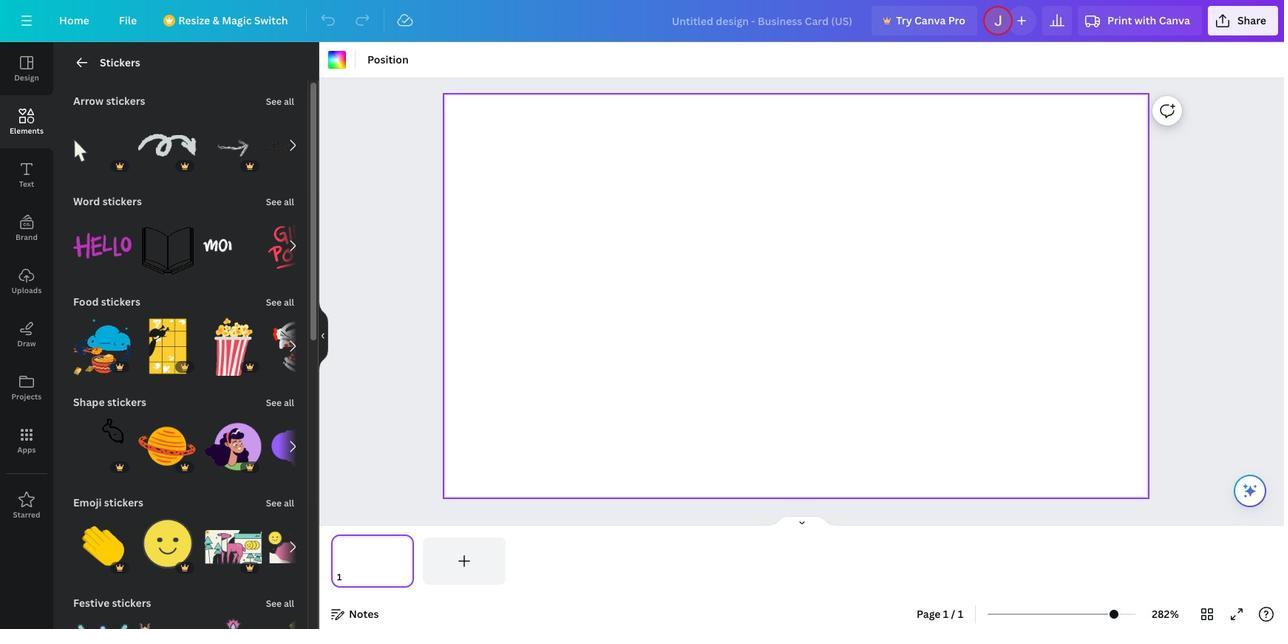 Task type: describe. For each thing, give the bounding box(es) containing it.
festive
[[73, 597, 110, 611]]

starred
[[13, 510, 40, 520]]

see for arrow stickers
[[266, 95, 282, 108]]

hide image
[[319, 301, 328, 372]]

apps button
[[0, 415, 53, 468]]

canva inside button
[[915, 13, 946, 27]]

see all for arrow stickers
[[266, 95, 294, 108]]

starred button
[[0, 480, 53, 533]]

1 1 from the left
[[943, 608, 949, 622]]

see all for food stickers
[[266, 296, 294, 309]]

projects
[[12, 392, 42, 402]]

see all button for food stickers
[[264, 288, 296, 317]]

print with canva button
[[1078, 6, 1202, 35]]

with
[[1135, 13, 1157, 27]]

pro
[[948, 13, 966, 27]]

canva assistant image
[[1241, 483, 1259, 501]]

all for emoji stickers
[[284, 498, 294, 510]]

arrow stickers
[[73, 94, 145, 108]]

stickers for arrow stickers
[[106, 94, 145, 108]]

see for word stickers
[[266, 196, 282, 208]]

Design title text field
[[660, 6, 866, 35]]

uploads button
[[0, 255, 53, 308]]

try
[[896, 13, 912, 27]]

design button
[[0, 42, 53, 95]]

switch
[[254, 13, 288, 27]]

elements button
[[0, 95, 53, 149]]

food stickers button
[[72, 288, 142, 317]]

see all for shape stickers
[[266, 397, 294, 410]]

share
[[1238, 13, 1267, 27]]

see all button for arrow stickers
[[264, 87, 296, 116]]

see for food stickers
[[266, 296, 282, 309]]

design
[[14, 72, 39, 83]]

see all button for shape stickers
[[264, 388, 296, 418]]

282%
[[1152, 608, 1179, 622]]

home link
[[47, 6, 101, 35]]

see for shape stickers
[[266, 397, 282, 410]]

try canva pro button
[[872, 6, 977, 35]]

text
[[19, 179, 34, 189]]

share button
[[1208, 6, 1278, 35]]

page
[[917, 608, 941, 622]]

projects button
[[0, 362, 53, 415]]

brand
[[16, 232, 38, 243]]

emoji stickers button
[[72, 489, 145, 518]]

page 1 image
[[331, 538, 414, 586]]

all for food stickers
[[284, 296, 294, 309]]

&
[[213, 13, 219, 27]]

word stickers
[[73, 194, 142, 208]]

notes button
[[325, 603, 385, 627]]

resize
[[178, 13, 210, 27]]

try canva pro
[[896, 13, 966, 27]]

canva inside dropdown button
[[1159, 13, 1190, 27]]

print
[[1108, 13, 1132, 27]]

all for word stickers
[[284, 196, 294, 208]]

resize & magic switch button
[[155, 6, 300, 35]]

festive stickers button
[[72, 589, 153, 619]]

food stickers
[[73, 295, 140, 309]]



Task type: locate. For each thing, give the bounding box(es) containing it.
text button
[[0, 149, 53, 202]]

hide pages image
[[766, 516, 837, 528]]

stickers for shape stickers
[[107, 396, 146, 410]]

1 see all button from the top
[[264, 87, 296, 116]]

print with canva
[[1108, 13, 1190, 27]]

brand button
[[0, 202, 53, 255]]

1 all from the top
[[284, 95, 294, 108]]

main menu bar
[[0, 0, 1284, 42]]

apps
[[17, 445, 36, 455]]

3 see from the top
[[266, 296, 282, 309]]

4 see from the top
[[266, 397, 282, 410]]

1
[[943, 608, 949, 622], [958, 608, 963, 622]]

draw
[[17, 339, 36, 349]]

canva right 'with'
[[1159, 13, 1190, 27]]

2 1 from the left
[[958, 608, 963, 622]]

arrow
[[73, 94, 104, 108]]

stickers for food stickers
[[101, 295, 140, 309]]

home
[[59, 13, 89, 27]]

1 right /
[[958, 608, 963, 622]]

/
[[951, 608, 955, 622]]

1 horizontal spatial 1
[[958, 608, 963, 622]]

canva
[[915, 13, 946, 27], [1159, 13, 1190, 27]]

file button
[[107, 6, 149, 35]]

stickers for festive stickers
[[112, 597, 151, 611]]

1 canva from the left
[[915, 13, 946, 27]]

4 see all from the top
[[266, 397, 294, 410]]

stickers right festive
[[112, 597, 151, 611]]

2 canva from the left
[[1159, 13, 1190, 27]]

3 all from the top
[[284, 296, 294, 309]]

2 see from the top
[[266, 196, 282, 208]]

see all button for word stickers
[[264, 187, 296, 217]]

all for shape stickers
[[284, 397, 294, 410]]

resize & magic switch
[[178, 13, 288, 27]]

0 horizontal spatial canva
[[915, 13, 946, 27]]

arrow stickers button
[[72, 87, 147, 116]]

shape stickers button
[[72, 388, 148, 418]]

5 see all from the top
[[266, 498, 294, 510]]

stickers right arrow
[[106, 94, 145, 108]]

all for arrow stickers
[[284, 95, 294, 108]]

uploads
[[11, 285, 42, 296]]

page 1 / 1
[[917, 608, 963, 622]]

2 see all from the top
[[266, 196, 294, 208]]

emoji stickers
[[73, 496, 143, 510]]

all
[[284, 95, 294, 108], [284, 196, 294, 208], [284, 296, 294, 309], [284, 397, 294, 410], [284, 498, 294, 510], [284, 598, 294, 611]]

stickers inside "button"
[[107, 396, 146, 410]]

festive stickers
[[73, 597, 151, 611]]

1 horizontal spatial canva
[[1159, 13, 1190, 27]]

shape
[[73, 396, 105, 410]]

magic
[[222, 13, 252, 27]]

Page title text field
[[348, 571, 354, 586]]

0 horizontal spatial 1
[[943, 608, 949, 622]]

2 see all button from the top
[[264, 187, 296, 217]]

#ffffff image
[[328, 51, 346, 69]]

food
[[73, 295, 99, 309]]

1 left /
[[943, 608, 949, 622]]

5 see all button from the top
[[264, 489, 296, 518]]

see
[[266, 95, 282, 108], [266, 196, 282, 208], [266, 296, 282, 309], [266, 397, 282, 410], [266, 498, 282, 510], [266, 598, 282, 611]]

stickers
[[100, 55, 140, 69]]

stickers right word
[[103, 194, 142, 208]]

stickers right emoji
[[104, 496, 143, 510]]

4 all from the top
[[284, 397, 294, 410]]

all for festive stickers
[[284, 598, 294, 611]]

group
[[73, 116, 132, 175], [138, 116, 197, 175], [203, 116, 262, 175], [268, 116, 328, 175], [138, 208, 197, 276], [73, 217, 132, 276], [203, 217, 262, 276], [268, 217, 328, 276], [73, 308, 132, 376], [138, 308, 197, 376], [203, 308, 262, 376], [268, 317, 328, 376], [73, 409, 132, 477], [138, 409, 197, 477], [203, 409, 262, 477], [268, 418, 328, 477], [73, 509, 132, 577], [138, 509, 197, 577], [203, 509, 262, 577], [268, 518, 328, 577], [73, 610, 132, 630], [203, 610, 262, 630], [138, 619, 197, 630], [268, 619, 328, 630]]

position
[[367, 52, 409, 67]]

see all button for emoji stickers
[[264, 489, 296, 518]]

canva right try
[[915, 13, 946, 27]]

6 see all from the top
[[266, 598, 294, 611]]

position button
[[362, 48, 415, 72]]

6 see all button from the top
[[264, 589, 296, 619]]

see for festive stickers
[[266, 598, 282, 611]]

emoji
[[73, 496, 102, 510]]

2 all from the top
[[284, 196, 294, 208]]

5 see from the top
[[266, 498, 282, 510]]

stickers right "shape"
[[107, 396, 146, 410]]

stickers for word stickers
[[103, 194, 142, 208]]

1 see all from the top
[[266, 95, 294, 108]]

6 all from the top
[[284, 598, 294, 611]]

5 all from the top
[[284, 498, 294, 510]]

file
[[119, 13, 137, 27]]

3 see all from the top
[[266, 296, 294, 309]]

282% button
[[1142, 603, 1190, 627]]

see all button
[[264, 87, 296, 116], [264, 187, 296, 217], [264, 288, 296, 317], [264, 388, 296, 418], [264, 489, 296, 518], [264, 589, 296, 619]]

see all for festive stickers
[[266, 598, 294, 611]]

1 see from the top
[[266, 95, 282, 108]]

see all for emoji stickers
[[266, 498, 294, 510]]

shape stickers
[[73, 396, 146, 410]]

side panel tab list
[[0, 42, 53, 533]]

stickers
[[106, 94, 145, 108], [103, 194, 142, 208], [101, 295, 140, 309], [107, 396, 146, 410], [104, 496, 143, 510], [112, 597, 151, 611]]

see all
[[266, 95, 294, 108], [266, 196, 294, 208], [266, 296, 294, 309], [266, 397, 294, 410], [266, 498, 294, 510], [266, 598, 294, 611]]

6 see from the top
[[266, 598, 282, 611]]

see for emoji stickers
[[266, 498, 282, 510]]

notes
[[349, 608, 379, 622]]

stickers for emoji stickers
[[104, 496, 143, 510]]

4 see all button from the top
[[264, 388, 296, 418]]

3 see all button from the top
[[264, 288, 296, 317]]

draw button
[[0, 308, 53, 362]]

word
[[73, 194, 100, 208]]

see all for word stickers
[[266, 196, 294, 208]]

word stickers button
[[72, 187, 143, 217]]

stickers right food
[[101, 295, 140, 309]]

elements
[[10, 126, 44, 136]]

see all button for festive stickers
[[264, 589, 296, 619]]



Task type: vqa. For each thing, say whether or not it's contained in the screenshot.
list
no



